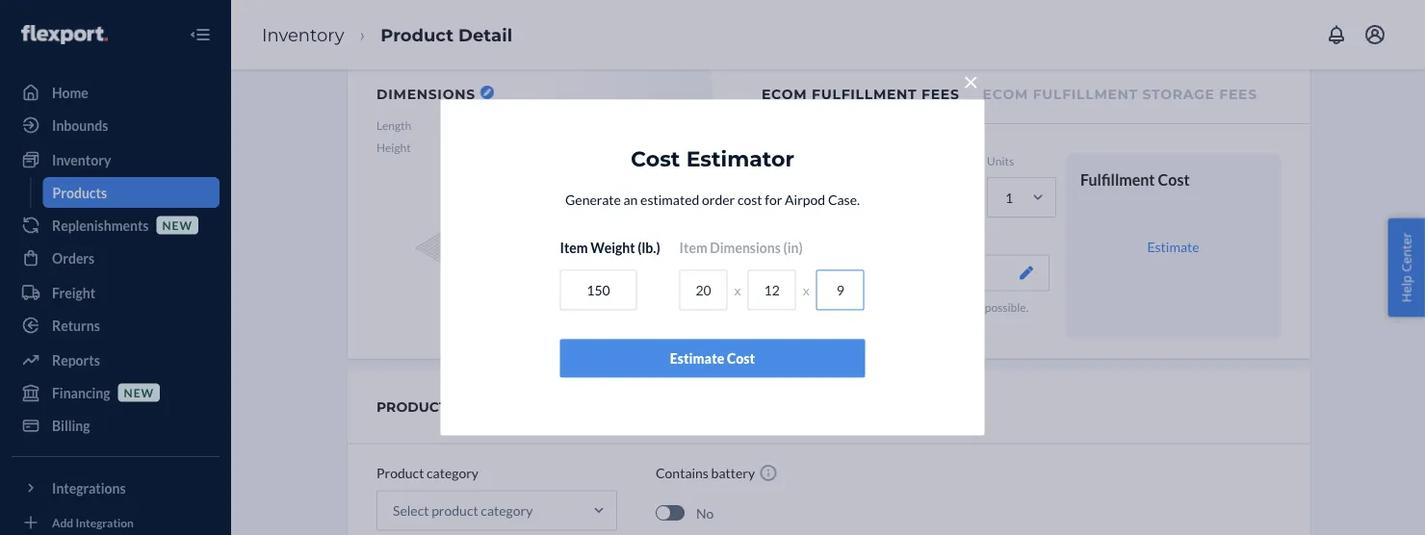 Task type: vqa. For each thing, say whether or not it's contained in the screenshot.
Heavier
yes



Task type: locate. For each thing, give the bounding box(es) containing it.
products link
[[43, 177, 220, 208]]

in up "products"
[[830, 300, 839, 314]]

cost inside button
[[727, 351, 755, 367]]

product for product detail
[[381, 24, 454, 45]]

ship down bubble
[[900, 316, 921, 330]]

flexport recommended
[[778, 265, 919, 281]]

battery
[[711, 465, 755, 482]]

contains
[[656, 465, 709, 482]]

1 horizontal spatial cost
[[727, 351, 755, 367]]

0 vertical spatial inventory
[[262, 24, 344, 45]]

0 horizontal spatial x
[[734, 282, 741, 299]]

0 horizontal spatial new
[[124, 386, 154, 400]]

pen image
[[1020, 266, 1033, 280]]

×
[[963, 65, 979, 97]]

fulfillment
[[812, 86, 917, 103], [1033, 86, 1138, 103], [1081, 170, 1155, 189]]

product
[[381, 24, 454, 45], [377, 465, 424, 482]]

1 horizontal spatial item
[[680, 240, 708, 256]]

1 horizontal spatial fees
[[1220, 86, 1258, 103]]

2 ecom from the left
[[983, 86, 1029, 103]]

product for product category
[[377, 465, 424, 482]]

0 horizontal spatial estimate
[[670, 351, 725, 367]]

level
[[801, 154, 828, 168]]

inventory link
[[262, 24, 344, 45], [12, 144, 220, 175]]

1 horizontal spatial ecom
[[983, 86, 1029, 103]]

financing
[[52, 385, 110, 401]]

if
[[976, 300, 983, 314]]

inventory
[[262, 24, 344, 45], [52, 152, 111, 168]]

fees
[[922, 86, 960, 103], [1220, 86, 1258, 103]]

0 vertical spatial estimate
[[1147, 238, 1200, 255]]

1 horizontal spatial ship
[[900, 316, 921, 330]]

0 horizontal spatial ecom
[[762, 86, 807, 103]]

estimate down l text box
[[670, 351, 725, 367]]

estimate
[[1147, 238, 1200, 255], [670, 351, 725, 367]]

item weight (lb.)
[[560, 240, 660, 256]]

ship right to
[[807, 300, 827, 314]]

estimate down fulfillment cost
[[1147, 238, 1200, 255]]

1 item from the left
[[560, 240, 588, 256]]

x up to
[[803, 282, 810, 299]]

x
[[734, 282, 741, 299], [803, 282, 810, 299]]

1 horizontal spatial new
[[162, 218, 193, 232]]

item
[[560, 240, 588, 256], [680, 240, 708, 256]]

help
[[1398, 275, 1415, 303]]

ship
[[807, 300, 827, 314], [900, 316, 921, 330]]

recommended
[[831, 265, 919, 281]]

product left the detail
[[381, 24, 454, 45]]

a
[[841, 300, 847, 314], [935, 316, 941, 330]]

heavier
[[762, 316, 802, 330]]

pencil alt image
[[483, 89, 491, 96]]

1 vertical spatial dimensions
[[710, 240, 781, 256]]

1 vertical spatial product
[[377, 465, 424, 482]]

ecom up service
[[762, 86, 807, 103]]

fulfillment cost
[[1081, 170, 1190, 189]]

new down reports 'link'
[[124, 386, 154, 400]]

cost
[[631, 146, 680, 172], [1158, 170, 1190, 189], [727, 351, 755, 367]]

product detail
[[381, 24, 512, 45]]

ecom right ×
[[983, 86, 1029, 103]]

1 horizontal spatial x
[[803, 282, 810, 299]]

airpod
[[785, 192, 826, 208]]

0 vertical spatial in
[[830, 300, 839, 314]]

home
[[52, 84, 88, 101]]

service
[[762, 154, 799, 168]]

fulfillment down ecom fulfillment storage fees on the top
[[1081, 170, 1155, 189]]

H text field
[[816, 270, 865, 311]]

for
[[765, 192, 782, 208]]

0 horizontal spatial item
[[560, 240, 588, 256]]

an
[[624, 192, 638, 208]]

fees left ×
[[922, 86, 960, 103]]

mailer
[[942, 300, 974, 314]]

products
[[52, 184, 107, 201]]

add
[[52, 516, 73, 530]]

length
[[377, 118, 411, 132]]

1 vertical spatial new
[[124, 386, 154, 400]]

tab list
[[716, 66, 1311, 124]]

1 vertical spatial inventory link
[[12, 144, 220, 175]]

item up l text box
[[680, 240, 708, 256]]

0 vertical spatial product
[[381, 24, 454, 45]]

item for item weight (lb.)
[[560, 240, 588, 256]]

1 horizontal spatial in
[[923, 316, 933, 330]]

0 horizontal spatial fees
[[922, 86, 960, 103]]

0 horizontal spatial cost
[[631, 146, 680, 172]]

weight
[[591, 240, 635, 256]]

new
[[162, 218, 193, 232], [124, 386, 154, 400]]

1 horizontal spatial estimate
[[1147, 238, 1200, 255]]

returns
[[52, 317, 100, 334]]

in
[[830, 300, 839, 314], [923, 316, 933, 330]]

2 item from the left
[[680, 240, 708, 256]]

billing
[[52, 417, 90, 434]]

0 vertical spatial dimensions
[[377, 86, 476, 102]]

cost up estimate link
[[1158, 170, 1190, 189]]

center
[[1398, 233, 1415, 272]]

0 vertical spatial a
[[841, 300, 847, 314]]

to
[[794, 300, 804, 314]]

1 vertical spatial inventory
[[52, 152, 111, 168]]

fulfillment left "storage"
[[1033, 86, 1138, 103]]

polybag
[[849, 300, 889, 314]]

generate an estimated order cost for airpod case.
[[565, 192, 860, 208]]

ecom fulfillment storage fees tab
[[983, 66, 1258, 119]]

estimated
[[641, 192, 699, 208]]

1 ecom from the left
[[762, 86, 807, 103]]

order
[[702, 192, 735, 208]]

product left "category"
[[377, 465, 424, 482]]

ecom for ecom fulfillment storage fees
[[983, 86, 1029, 103]]

1 vertical spatial a
[[935, 316, 941, 330]]

1 vertical spatial ship
[[900, 316, 921, 330]]

a up "products"
[[841, 300, 847, 314]]

billing link
[[12, 410, 220, 441]]

new for financing
[[124, 386, 154, 400]]

likely
[[762, 300, 791, 314]]

cost down w text field
[[727, 351, 755, 367]]

estimate inside estimate cost button
[[670, 351, 725, 367]]

no
[[696, 505, 714, 522]]

estimate link
[[1147, 238, 1200, 255]]

product
[[377, 399, 447, 415]]

dimensions up length
[[377, 86, 476, 102]]

1 vertical spatial in
[[923, 316, 933, 330]]

1 horizontal spatial inventory
[[262, 24, 344, 45]]

breadcrumbs navigation
[[247, 7, 528, 63]]

cost for fulfillment cost
[[1158, 170, 1190, 189]]

new down products link
[[162, 218, 193, 232]]

dimensions
[[377, 86, 476, 102], [710, 240, 781, 256]]

fulfillment for storage
[[1033, 86, 1138, 103]]

integration
[[76, 516, 134, 530]]

a left box.
[[935, 316, 941, 330]]

cost up estimated
[[631, 146, 680, 172]]

reports link
[[12, 345, 220, 376]]

add integration
[[52, 516, 134, 530]]

x left w text field
[[734, 282, 741, 299]]

in down bubble
[[923, 316, 933, 330]]

fees right "storage"
[[1220, 86, 1258, 103]]

storage
[[1143, 86, 1215, 103]]

dimensions left (in)
[[710, 240, 781, 256]]

fulfillment up level
[[812, 86, 917, 103]]

inbounds
[[52, 117, 108, 133]]

tab list containing ecom fulfillment fees
[[716, 66, 1311, 124]]

estimate for estimate link
[[1147, 238, 1200, 255]]

1 horizontal spatial dimensions
[[710, 240, 781, 256]]

service level
[[762, 154, 828, 168]]

ecom fulfillment fees
[[762, 86, 960, 103]]

1 horizontal spatial a
[[935, 316, 941, 330]]

0 horizontal spatial ship
[[807, 300, 827, 314]]

product inside breadcrumbs "navigation"
[[381, 24, 454, 45]]

0 vertical spatial new
[[162, 218, 193, 232]]

ecom fulfillment storage fees
[[983, 86, 1258, 103]]

0 vertical spatial inventory link
[[262, 24, 344, 45]]

cost estimator
[[631, 146, 794, 172]]

1 vertical spatial estimate
[[670, 351, 725, 367]]

item left 'weight'
[[560, 240, 588, 256]]

2 horizontal spatial cost
[[1158, 170, 1190, 189]]

ecom
[[762, 86, 807, 103], [983, 86, 1029, 103]]

1 horizontal spatial inventory link
[[262, 24, 344, 45]]



Task type: describe. For each thing, give the bounding box(es) containing it.
estimator
[[686, 146, 794, 172]]

(lb.)
[[638, 240, 660, 256]]

home link
[[12, 77, 220, 108]]

L text field
[[680, 270, 728, 311]]

likely to ship in a polybag or bubble mailer if possible. heavier products will likely ship in a box.
[[762, 300, 1029, 330]]

returns link
[[12, 310, 220, 341]]

likely
[[871, 316, 898, 330]]

estimate cost button
[[560, 340, 865, 378]]

freight link
[[12, 277, 220, 308]]

units
[[987, 154, 1014, 168]]

1 x from the left
[[734, 282, 741, 299]]

orders
[[52, 250, 95, 266]]

0 horizontal spatial dimensions
[[377, 86, 476, 102]]

products
[[804, 316, 849, 330]]

0 horizontal spatial a
[[841, 300, 847, 314]]

estimate cost
[[670, 351, 755, 367]]

help center
[[1398, 233, 1415, 303]]

possible.
[[985, 300, 1029, 314]]

contains battery
[[656, 465, 755, 482]]

0 vertical spatial ship
[[807, 300, 827, 314]]

generate
[[565, 192, 621, 208]]

2 fees from the left
[[1220, 86, 1258, 103]]

ecom fulfillment fees tab
[[762, 66, 960, 123]]

packaging
[[762, 231, 813, 245]]

or
[[891, 300, 902, 314]]

close navigation image
[[189, 23, 212, 46]]

0 horizontal spatial inventory
[[52, 152, 111, 168]]

× document
[[441, 61, 985, 436]]

category
[[451, 399, 529, 415]]

dimensions inside × document
[[710, 240, 781, 256]]

0 horizontal spatial inventory link
[[12, 144, 220, 175]]

product category
[[377, 399, 529, 415]]

2 x from the left
[[803, 282, 810, 299]]

orders link
[[12, 243, 220, 274]]

reports
[[52, 352, 100, 368]]

1 fees from the left
[[922, 86, 960, 103]]

height
[[377, 141, 411, 155]]

inbounds link
[[12, 110, 220, 141]]

flexport
[[778, 265, 828, 281]]

item for item dimensions (in)
[[680, 240, 708, 256]]

product detail link
[[381, 24, 512, 45]]

cost
[[738, 192, 762, 208]]

flexport recommended button
[[762, 255, 1050, 291]]

flexport logo image
[[21, 25, 108, 44]]

category
[[427, 465, 479, 482]]

cost for estimate cost
[[727, 351, 755, 367]]

box.
[[943, 316, 964, 330]]

item dimensions (in)
[[680, 240, 803, 256]]

replenishments
[[52, 217, 149, 234]]

will
[[851, 316, 869, 330]]

W text field
[[748, 270, 796, 311]]

× button
[[958, 61, 985, 97]]

new for replenishments
[[162, 218, 193, 232]]

(in)
[[783, 240, 803, 256]]

inventory inside breadcrumbs "navigation"
[[262, 24, 344, 45]]

case.
[[828, 192, 860, 208]]

detail
[[458, 24, 512, 45]]

estimate for estimate cost
[[670, 351, 725, 367]]

freight
[[52, 285, 95, 301]]

Weight text field
[[560, 270, 637, 311]]

add integration link
[[12, 511, 220, 535]]

help center button
[[1388, 218, 1425, 317]]

ecom for ecom fulfillment fees
[[762, 86, 807, 103]]

bubble
[[905, 300, 940, 314]]

product category
[[377, 465, 479, 482]]

fulfillment for fees
[[812, 86, 917, 103]]

0 horizontal spatial in
[[830, 300, 839, 314]]



